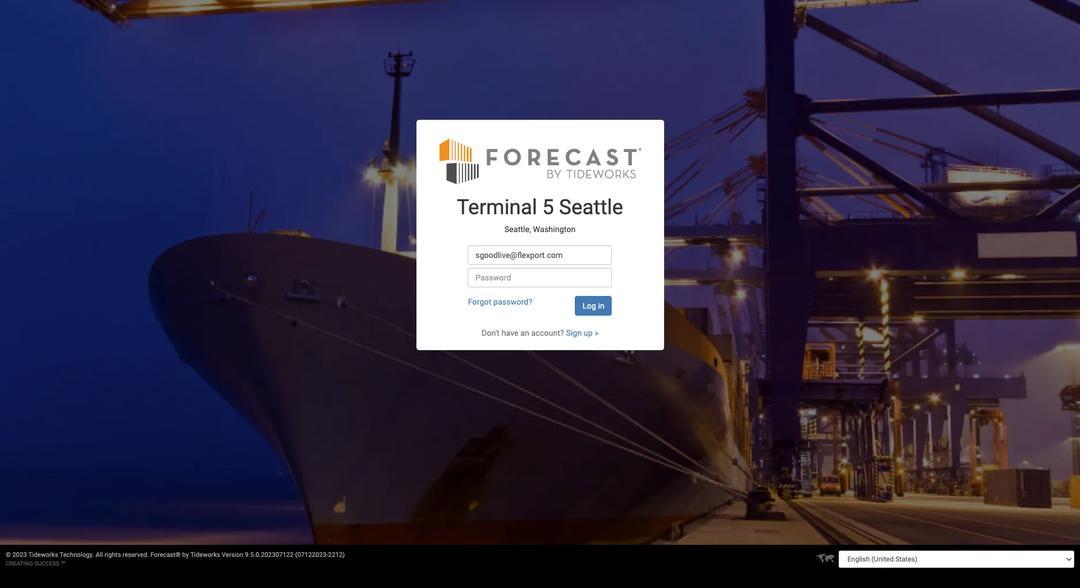 Task type: describe. For each thing, give the bounding box(es) containing it.
forecast® by tideworks image
[[439, 137, 641, 185]]

version
[[222, 552, 244, 559]]

an
[[521, 329, 530, 338]]

Password password field
[[468, 268, 612, 288]]

© 2023 tideworks technology. all rights reserved. forecast® by tideworks version 9.5.0.202307122 (07122023-2212) creating success ℠
[[6, 552, 345, 567]]

by
[[182, 552, 189, 559]]

9.5.0.202307122
[[245, 552, 294, 559]]

in
[[598, 302, 605, 311]]

(07122023-
[[295, 552, 328, 559]]

success
[[34, 561, 59, 567]]

terminal 5 seattle seattle, washington
[[457, 196, 624, 234]]

don't have an account? sign up »
[[482, 329, 599, 338]]

reserved.
[[123, 552, 149, 559]]

account?
[[532, 329, 564, 338]]

seattle,
[[505, 225, 531, 234]]

forgot password? link
[[468, 298, 533, 307]]

»
[[595, 329, 599, 338]]

©
[[6, 552, 11, 559]]

log in button
[[575, 296, 612, 316]]

terminal
[[457, 196, 537, 220]]

creating
[[6, 561, 33, 567]]

sign
[[566, 329, 582, 338]]



Task type: locate. For each thing, give the bounding box(es) containing it.
tideworks up success
[[28, 552, 58, 559]]

℠
[[61, 561, 65, 567]]

tideworks
[[28, 552, 58, 559], [190, 552, 220, 559]]

washington
[[533, 225, 576, 234]]

2023
[[12, 552, 27, 559]]

forgot password? log in
[[468, 298, 605, 311]]

rights
[[105, 552, 121, 559]]

Email or username text field
[[468, 246, 612, 265]]

1 tideworks from the left
[[28, 552, 58, 559]]

2 tideworks from the left
[[190, 552, 220, 559]]

0 horizontal spatial tideworks
[[28, 552, 58, 559]]

up
[[584, 329, 593, 338]]

2212)
[[328, 552, 345, 559]]

1 horizontal spatial tideworks
[[190, 552, 220, 559]]

forgot
[[468, 298, 492, 307]]

don't
[[482, 329, 500, 338]]

have
[[502, 329, 519, 338]]

forecast®
[[151, 552, 181, 559]]

seattle
[[559, 196, 624, 220]]

technology.
[[60, 552, 94, 559]]

all
[[96, 552, 103, 559]]

log
[[583, 302, 596, 311]]

tideworks right by
[[190, 552, 220, 559]]

password?
[[494, 298, 533, 307]]

5
[[543, 196, 554, 220]]

sign up » link
[[566, 329, 599, 338]]



Task type: vqa. For each thing, say whether or not it's contained in the screenshot.
the bottommost Cans/Peels
no



